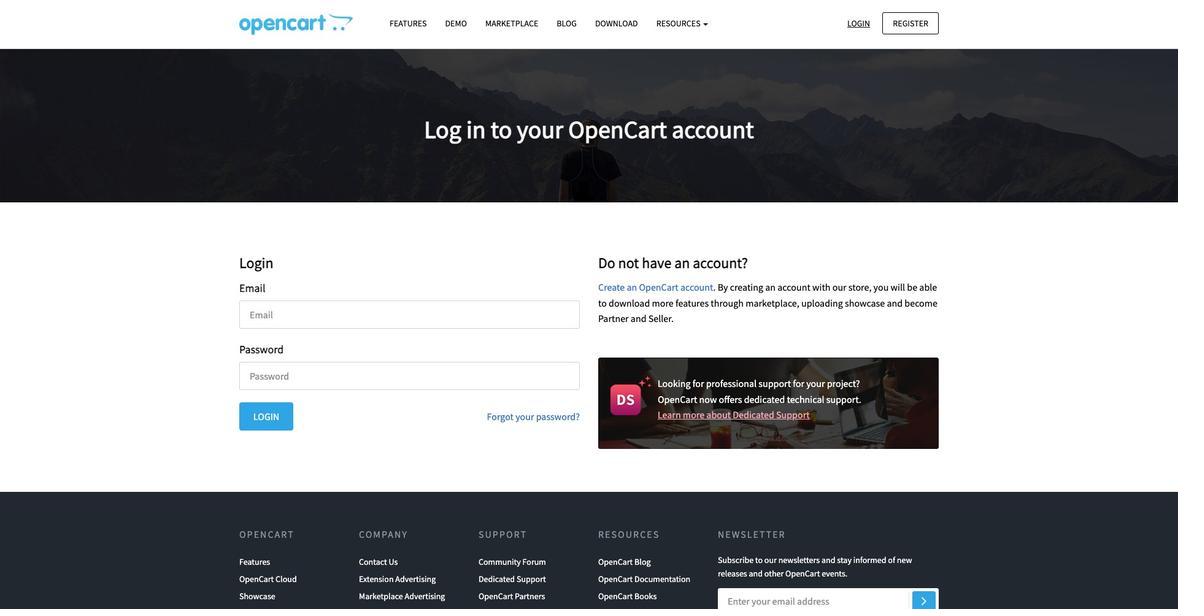 Task type: locate. For each thing, give the bounding box(es) containing it.
password
[[239, 342, 284, 357]]

0 vertical spatial support
[[776, 409, 810, 421]]

company
[[359, 529, 408, 541]]

1 horizontal spatial dedicated
[[733, 409, 774, 421]]

contact
[[359, 556, 387, 567]]

for up the "technical"
[[793, 377, 804, 390]]

offers
[[719, 393, 742, 405]]

marketplace for marketplace advertising
[[359, 591, 403, 602]]

0 vertical spatial to
[[491, 114, 512, 145]]

0 vertical spatial our
[[832, 281, 847, 293]]

opencart
[[568, 114, 667, 145], [639, 281, 679, 293], [658, 393, 697, 405], [239, 529, 294, 541], [598, 556, 633, 567], [785, 568, 820, 579], [239, 574, 274, 585], [598, 574, 633, 585], [479, 591, 513, 602], [598, 591, 633, 602]]

and left the other
[[749, 568, 763, 579]]

us
[[389, 556, 398, 567]]

login for login link
[[847, 17, 870, 29]]

features up opencart cloud
[[239, 556, 270, 567]]

more inside looking for professional support for your project? opencart now offers dedicated technical support. learn more about dedicated support
[[683, 409, 705, 421]]

an inside . by creating an account with our store, you will be able to download more features through marketplace, uploading showcase and become partner and seller.
[[765, 281, 776, 293]]

and down the will
[[887, 297, 903, 309]]

our inside . by creating an account with our store, you will be able to download more features through marketplace, uploading showcase and become partner and seller.
[[832, 281, 847, 293]]

resources
[[656, 18, 702, 29], [598, 529, 660, 541]]

1 horizontal spatial for
[[793, 377, 804, 390]]

forgot your password?
[[487, 410, 580, 423]]

0 horizontal spatial blog
[[557, 18, 577, 29]]

2 vertical spatial login
[[253, 410, 279, 423]]

subscribe
[[718, 554, 754, 565]]

register
[[893, 17, 928, 29]]

dedicated down the dedicated
[[733, 409, 774, 421]]

blog left download
[[557, 18, 577, 29]]

your inside looking for professional support for your project? opencart now offers dedicated technical support. learn more about dedicated support
[[806, 377, 825, 390]]

marketplace
[[485, 18, 538, 29], [359, 591, 403, 602]]

more
[[652, 297, 674, 309], [683, 409, 705, 421]]

features
[[390, 18, 427, 29], [239, 556, 270, 567]]

demo
[[445, 18, 467, 29]]

marketplace left blog link
[[485, 18, 538, 29]]

features link for demo
[[380, 13, 436, 34]]

1 horizontal spatial blog
[[635, 556, 651, 567]]

to right in
[[491, 114, 512, 145]]

blog up opencart documentation
[[635, 556, 651, 567]]

forum
[[523, 556, 546, 567]]

and down download
[[631, 313, 646, 325]]

1 vertical spatial marketplace
[[359, 591, 403, 602]]

your
[[517, 114, 563, 145], [806, 377, 825, 390], [516, 410, 534, 423]]

1 vertical spatial resources
[[598, 529, 660, 541]]

features for opencart cloud
[[239, 556, 270, 567]]

opencart cloud
[[239, 574, 297, 585]]

cloud
[[276, 574, 297, 585]]

technical
[[787, 393, 824, 405]]

login
[[847, 17, 870, 29], [239, 253, 273, 272], [253, 410, 279, 423]]

an
[[674, 253, 690, 272], [627, 281, 637, 293], [765, 281, 776, 293]]

features link up opencart cloud
[[239, 553, 270, 571]]

marketplace inside marketplace advertising link
[[359, 591, 403, 602]]

0 horizontal spatial our
[[764, 554, 777, 565]]

features left demo
[[390, 18, 427, 29]]

0 horizontal spatial dedicated
[[479, 574, 515, 585]]

0 horizontal spatial more
[[652, 297, 674, 309]]

opencart books link
[[598, 588, 657, 605]]

more inside . by creating an account with our store, you will be able to download more features through marketplace, uploading showcase and become partner and seller.
[[652, 297, 674, 309]]

1 vertical spatial features link
[[239, 553, 270, 571]]

0 vertical spatial marketplace
[[485, 18, 538, 29]]

now
[[699, 393, 717, 405]]

showcase
[[845, 297, 885, 309]]

marketplace for marketplace
[[485, 18, 538, 29]]

an up marketplace,
[[765, 281, 776, 293]]

0 vertical spatial your
[[517, 114, 563, 145]]

2 vertical spatial to
[[755, 554, 763, 565]]

0 horizontal spatial features
[[239, 556, 270, 567]]

to down create
[[598, 297, 607, 309]]

0 vertical spatial features
[[390, 18, 427, 29]]

books
[[635, 591, 657, 602]]

0 vertical spatial more
[[652, 297, 674, 309]]

our up the other
[[764, 554, 777, 565]]

0 vertical spatial login
[[847, 17, 870, 29]]

our right with
[[832, 281, 847, 293]]

contact us
[[359, 556, 398, 567]]

0 vertical spatial advertising
[[395, 574, 436, 585]]

an right the have
[[674, 253, 690, 272]]

support up community
[[479, 529, 527, 541]]

extension advertising
[[359, 574, 436, 585]]

able
[[919, 281, 937, 293]]

1 horizontal spatial to
[[598, 297, 607, 309]]

an for . by creating an account with our store, you will be able to download more features through marketplace, uploading showcase and become partner and seller.
[[765, 281, 776, 293]]

dedicated down community
[[479, 574, 515, 585]]

opencart documentation
[[598, 574, 690, 585]]

0 horizontal spatial marketplace
[[359, 591, 403, 602]]

angle right image
[[921, 593, 927, 608]]

do
[[598, 253, 615, 272]]

0 vertical spatial blog
[[557, 18, 577, 29]]

our
[[832, 281, 847, 293], [764, 554, 777, 565]]

1 for from the left
[[693, 377, 704, 390]]

password?
[[536, 410, 580, 423]]

advertising down extension advertising link
[[405, 591, 445, 602]]

forgot
[[487, 410, 514, 423]]

0 horizontal spatial features link
[[239, 553, 270, 571]]

to inside . by creating an account with our store, you will be able to download more features through marketplace, uploading showcase and become partner and seller.
[[598, 297, 607, 309]]

opencart blog link
[[598, 553, 651, 571]]

0 horizontal spatial for
[[693, 377, 704, 390]]

through
[[711, 297, 744, 309]]

to
[[491, 114, 512, 145], [598, 297, 607, 309], [755, 554, 763, 565]]

1 horizontal spatial an
[[674, 253, 690, 272]]

opencart partners link
[[479, 588, 545, 605]]

features link left demo
[[380, 13, 436, 34]]

with
[[812, 281, 831, 293]]

support up partners
[[517, 574, 546, 585]]

showcase link
[[239, 588, 275, 605]]

1 horizontal spatial our
[[832, 281, 847, 293]]

0 vertical spatial dedicated
[[733, 409, 774, 421]]

advertising
[[395, 574, 436, 585], [405, 591, 445, 602]]

advertising for marketplace advertising
[[405, 591, 445, 602]]

more up seller.
[[652, 297, 674, 309]]

1 vertical spatial your
[[806, 377, 825, 390]]

blog
[[557, 18, 577, 29], [635, 556, 651, 567]]

1 horizontal spatial more
[[683, 409, 705, 421]]

and
[[887, 297, 903, 309], [631, 313, 646, 325], [822, 554, 835, 565], [749, 568, 763, 579]]

1 vertical spatial our
[[764, 554, 777, 565]]

0 vertical spatial features link
[[380, 13, 436, 34]]

more down now
[[683, 409, 705, 421]]

1 horizontal spatial features link
[[380, 13, 436, 34]]

for up now
[[693, 377, 704, 390]]

documentation
[[635, 574, 690, 585]]

login button
[[239, 402, 294, 431]]

do not have an account?
[[598, 253, 748, 272]]

uploading
[[801, 297, 843, 309]]

opencart documentation link
[[598, 571, 690, 588]]

features inside features link
[[390, 18, 427, 29]]

to right subscribe
[[755, 554, 763, 565]]

1 horizontal spatial marketplace
[[485, 18, 538, 29]]

1 vertical spatial advertising
[[405, 591, 445, 602]]

community forum link
[[479, 553, 546, 571]]

support.
[[826, 393, 861, 405]]

more for features
[[652, 297, 674, 309]]

support
[[759, 377, 791, 390]]

1 vertical spatial more
[[683, 409, 705, 421]]

learn more about dedicated support link
[[658, 409, 810, 421]]

login inside button
[[253, 410, 279, 423]]

partners
[[515, 591, 545, 602]]

dedicated
[[733, 409, 774, 421], [479, 574, 515, 585]]

support down the "technical"
[[776, 409, 810, 421]]

opencart cloud link
[[239, 571, 297, 588]]

1 vertical spatial features
[[239, 556, 270, 567]]

advertising up marketplace advertising
[[395, 574, 436, 585]]

and up "events."
[[822, 554, 835, 565]]

1 vertical spatial login
[[239, 253, 273, 272]]

for
[[693, 377, 704, 390], [793, 377, 804, 390]]

1 vertical spatial support
[[479, 529, 527, 541]]

marketplace down extension
[[359, 591, 403, 602]]

newsletter
[[718, 529, 786, 541]]

an up download
[[627, 281, 637, 293]]

features link
[[380, 13, 436, 34], [239, 553, 270, 571]]

1 vertical spatial blog
[[635, 556, 651, 567]]

1 vertical spatial to
[[598, 297, 607, 309]]

1 vertical spatial dedicated
[[479, 574, 515, 585]]

download
[[609, 297, 650, 309]]

0 horizontal spatial an
[[627, 281, 637, 293]]

2 horizontal spatial to
[[755, 554, 763, 565]]

1 horizontal spatial features
[[390, 18, 427, 29]]

2 horizontal spatial an
[[765, 281, 776, 293]]



Task type: describe. For each thing, give the bounding box(es) containing it.
features for demo
[[390, 18, 427, 29]]

. by creating an account with our store, you will be able to download more features through marketplace, uploading showcase and become partner and seller.
[[598, 281, 938, 325]]

features
[[676, 297, 709, 309]]

.
[[713, 281, 716, 293]]

newsletters
[[778, 554, 820, 565]]

blog link
[[548, 13, 586, 34]]

log
[[424, 114, 461, 145]]

2 for from the left
[[793, 377, 804, 390]]

marketplace advertising
[[359, 591, 445, 602]]

looking
[[658, 377, 691, 390]]

log in to your opencart account
[[424, 114, 754, 145]]

advertising for extension advertising
[[395, 574, 436, 585]]

releases
[[718, 568, 747, 579]]

login for login button
[[253, 410, 279, 423]]

create
[[598, 281, 625, 293]]

community
[[479, 556, 521, 567]]

not
[[618, 253, 639, 272]]

professional
[[706, 377, 757, 390]]

dedicated
[[744, 393, 785, 405]]

create an opencart account
[[598, 281, 713, 293]]

showcase
[[239, 591, 275, 602]]

about
[[706, 409, 731, 421]]

Email text field
[[239, 301, 580, 329]]

marketplace link
[[476, 13, 548, 34]]

dedicated support
[[479, 574, 546, 585]]

subscribe to our newsletters and stay informed of new releases and other opencart events.
[[718, 554, 912, 579]]

project?
[[827, 377, 860, 390]]

resources link
[[647, 13, 718, 34]]

2 vertical spatial your
[[516, 410, 534, 423]]

register link
[[883, 12, 939, 34]]

an for do not have an account?
[[674, 253, 690, 272]]

to inside subscribe to our newsletters and stay informed of new releases and other opencart events.
[[755, 554, 763, 565]]

create an opencart account link
[[598, 281, 713, 293]]

account?
[[693, 253, 748, 272]]

2 vertical spatial support
[[517, 574, 546, 585]]

opencart blog
[[598, 556, 651, 567]]

community forum
[[479, 556, 546, 567]]

become
[[905, 297, 938, 309]]

looking for professional support for your project? opencart now offers dedicated technical support. learn more about dedicated support
[[658, 377, 861, 421]]

extension advertising link
[[359, 571, 436, 588]]

learn
[[658, 409, 681, 421]]

dedicated support link
[[479, 571, 546, 588]]

new
[[897, 554, 912, 565]]

opencart - account login image
[[239, 13, 353, 35]]

forgot your password? link
[[487, 410, 580, 423]]

partner
[[598, 313, 629, 325]]

marketplace advertising link
[[359, 588, 445, 605]]

Password password field
[[239, 362, 580, 390]]

download link
[[586, 13, 647, 34]]

other
[[764, 568, 784, 579]]

you
[[874, 281, 889, 293]]

marketplace,
[[746, 297, 799, 309]]

blog inside opencart blog link
[[635, 556, 651, 567]]

opencart inside looking for professional support for your project? opencart now offers dedicated technical support. learn more about dedicated support
[[658, 393, 697, 405]]

Enter your email address text field
[[718, 588, 939, 609]]

opencart inside subscribe to our newsletters and stay informed of new releases and other opencart events.
[[785, 568, 820, 579]]

be
[[907, 281, 917, 293]]

informed
[[853, 554, 886, 565]]

in
[[466, 114, 486, 145]]

by
[[718, 281, 728, 293]]

seller.
[[648, 313, 674, 325]]

0 horizontal spatial to
[[491, 114, 512, 145]]

of
[[888, 554, 895, 565]]

support inside looking for professional support for your project? opencart now offers dedicated technical support. learn more about dedicated support
[[776, 409, 810, 421]]

creating
[[730, 281, 763, 293]]

contact us link
[[359, 553, 398, 571]]

stay
[[837, 554, 852, 565]]

login link
[[837, 12, 881, 34]]

store,
[[849, 281, 872, 293]]

opencart partners
[[479, 591, 545, 602]]

our inside subscribe to our newsletters and stay informed of new releases and other opencart events.
[[764, 554, 777, 565]]

features link for opencart cloud
[[239, 553, 270, 571]]

email
[[239, 281, 265, 295]]

download
[[595, 18, 638, 29]]

opencart books
[[598, 591, 657, 602]]

events.
[[822, 568, 848, 579]]

blog inside blog link
[[557, 18, 577, 29]]

more for about
[[683, 409, 705, 421]]

will
[[891, 281, 905, 293]]

account inside . by creating an account with our store, you will be able to download more features through marketplace, uploading showcase and become partner and seller.
[[778, 281, 810, 293]]

have
[[642, 253, 672, 272]]

0 vertical spatial resources
[[656, 18, 702, 29]]

dedicated inside looking for professional support for your project? opencart now offers dedicated technical support. learn more about dedicated support
[[733, 409, 774, 421]]

extension
[[359, 574, 394, 585]]



Task type: vqa. For each thing, say whether or not it's contained in the screenshot.
Demo
yes



